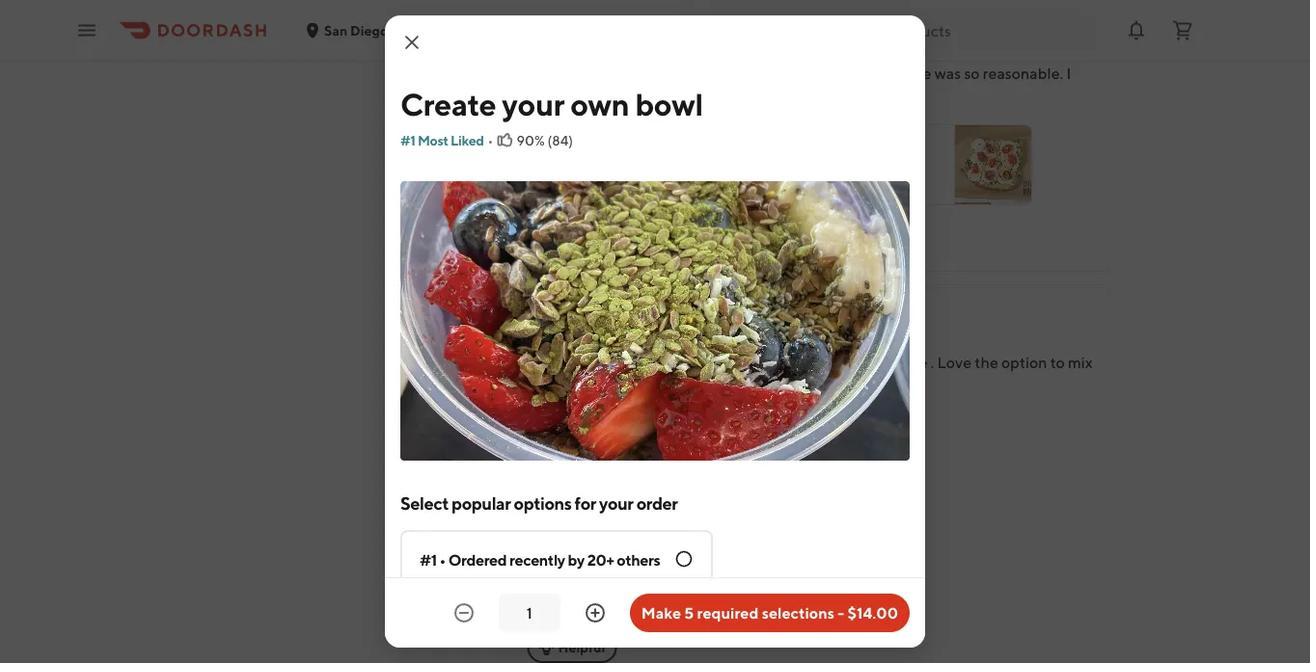 Task type: describe. For each thing, give the bounding box(es) containing it.
heather m
[[528, 306, 600, 324]]

-
[[838, 605, 845, 623]]

roots toast image
[[955, 126, 1032, 205]]

selections
[[762, 605, 835, 623]]

item photo 1 image
[[528, 515, 627, 614]]

decrease quantity by 1 image
[[452, 602, 476, 625]]

own inside button
[[612, 447, 637, 463]]

make 5 required selections - $14.00
[[642, 605, 898, 623]]

0 items, open order cart image
[[1172, 19, 1195, 42]]

• 11/3/23 • doordash order
[[609, 335, 776, 351]]

required
[[697, 605, 759, 623]]

increase quantity by 1 image
[[584, 602, 607, 625]]

5
[[685, 605, 694, 623]]

your inside button
[[583, 447, 610, 463]]

#1 • ordered recently by 20+ others
[[420, 552, 660, 570]]

#1 for #1 most liked
[[401, 133, 415, 149]]

#1 • ordered recently by 20+ others button
[[401, 531, 713, 664]]

order
[[739, 335, 776, 351]]

create inside dialog
[[401, 86, 496, 122]]

11/3/23
[[617, 335, 663, 351]]

liked
[[451, 133, 484, 149]]

bowl inside dialog
[[635, 86, 703, 122]]

#1 most liked
[[401, 133, 484, 149]]

#1 for #1 • ordered recently by 20+ others
[[420, 552, 437, 570]]

ordered
[[448, 552, 507, 570]]

san diego zoo button
[[305, 22, 435, 38]]

2 vertical spatial your
[[599, 493, 634, 514]]

open menu image
[[75, 19, 98, 42]]

item photo 2 image
[[635, 515, 734, 614]]

1 helpful from the top
[[558, 233, 605, 249]]

notification bell image
[[1125, 19, 1148, 42]]

make 5 required selections - $14.00 button
[[630, 594, 910, 633]]

$14.00
[[848, 605, 898, 623]]

create your own bowl inside button
[[540, 447, 669, 463]]

1 helpful button from the top
[[528, 225, 617, 256]]

• right liked
[[488, 133, 494, 149]]

options
[[514, 493, 572, 514]]

for
[[575, 493, 596, 514]]

diego
[[350, 22, 388, 38]]

by
[[568, 552, 585, 570]]

select popular options for your order
[[401, 493, 678, 514]]

others
[[617, 552, 660, 570]]

select
[[401, 493, 449, 514]]

20+
[[587, 552, 614, 570]]

2 helpful from the top
[[558, 641, 605, 657]]



Task type: vqa. For each thing, say whether or not it's contained in the screenshot.
your
yes



Task type: locate. For each thing, give the bounding box(es) containing it.
create your own bowl up 90% (84)
[[401, 86, 703, 122]]

0 horizontal spatial create
[[401, 86, 496, 122]]

0 vertical spatial helpful button
[[528, 225, 617, 256]]

create your own bowl button
[[528, 414, 715, 496]]

create your own bowl
[[401, 86, 703, 122], [540, 447, 669, 463]]

helpful button up heather m
[[528, 225, 617, 256]]

create your own bowl inside dialog
[[401, 86, 703, 122]]

san
[[324, 22, 348, 38]]

m
[[586, 306, 600, 324]]

1 horizontal spatial #1
[[420, 552, 437, 570]]

Current quantity is 1 number field
[[510, 603, 549, 624]]

san diego zoo
[[324, 22, 415, 38]]

bowl up create your own bowl image at the top right of page
[[635, 86, 703, 122]]

0 vertical spatial bowl
[[635, 86, 703, 122]]

close create your own bowl image
[[401, 31, 424, 54]]

• left ordered
[[440, 552, 446, 570]]

0 horizontal spatial #1
[[401, 133, 415, 149]]

0 vertical spatial #1
[[401, 133, 415, 149]]

make
[[642, 605, 681, 623]]

order
[[637, 493, 678, 514]]

helpful button
[[528, 225, 617, 256], [528, 634, 617, 664]]

create your own bowl up for
[[540, 447, 669, 463]]

heather
[[528, 306, 584, 324]]

own inside dialog
[[570, 86, 630, 122]]

zoo
[[391, 22, 415, 38]]

1 vertical spatial bowl
[[640, 447, 669, 463]]

your up the 90%
[[502, 86, 565, 122]]

1 vertical spatial #1
[[420, 552, 437, 570]]

popular
[[452, 493, 511, 514]]

2 helpful button from the top
[[528, 634, 617, 664]]

(84)
[[548, 133, 573, 149]]

most
[[418, 133, 448, 149]]

own up order
[[612, 447, 637, 463]]

#1
[[401, 133, 415, 149], [420, 552, 437, 570]]

0 vertical spatial your
[[502, 86, 565, 122]]

create your own bowl dialog
[[385, 15, 926, 664]]

your
[[502, 86, 565, 122], [583, 447, 610, 463], [599, 493, 634, 514]]

bowl inside button
[[640, 447, 669, 463]]

0 vertical spatial helpful
[[558, 233, 605, 249]]

helpful
[[558, 233, 605, 249], [558, 641, 605, 657]]

90% (84)
[[517, 133, 573, 149]]

#1 left ordered
[[420, 552, 437, 570]]

own up (84)
[[570, 86, 630, 122]]

recently
[[510, 552, 565, 570]]

1 horizontal spatial create
[[540, 447, 581, 463]]

helpful down increase quantity by 1 image
[[558, 641, 605, 657]]

• right 11/3/23 at the bottom
[[666, 335, 672, 351]]

0 vertical spatial create your own bowl
[[401, 86, 703, 122]]

create inside button
[[540, 447, 581, 463]]

your right for
[[599, 493, 634, 514]]

helpful up m
[[558, 233, 605, 249]]

• left 11/3/23 at the bottom
[[609, 335, 614, 351]]

create up the #1 most liked
[[401, 86, 496, 122]]

0 vertical spatial own
[[570, 86, 630, 122]]

your up for
[[583, 447, 610, 463]]

1 vertical spatial your
[[583, 447, 610, 463]]

create
[[401, 86, 496, 122], [540, 447, 581, 463]]

1 vertical spatial create your own bowl
[[540, 447, 669, 463]]

create your own bowl image
[[698, 126, 776, 205]]

1 vertical spatial helpful
[[558, 641, 605, 657]]

helpful button down increase quantity by 1 image
[[528, 634, 617, 664]]

90%
[[517, 133, 545, 149]]

0 vertical spatial create
[[401, 86, 496, 122]]

1 vertical spatial own
[[612, 447, 637, 463]]

•
[[488, 133, 494, 149], [609, 335, 614, 351], [666, 335, 672, 351], [440, 552, 446, 570]]

doordash
[[675, 335, 737, 351]]

bowl up order
[[640, 447, 669, 463]]

1 vertical spatial helpful button
[[528, 634, 617, 664]]

1 vertical spatial create
[[540, 447, 581, 463]]

create up options
[[540, 447, 581, 463]]

own
[[570, 86, 630, 122], [612, 447, 637, 463]]

#1 inside button
[[420, 552, 437, 570]]

#1 left most
[[401, 133, 415, 149]]

• inside the #1 • ordered recently by 20+ others button
[[440, 552, 446, 570]]

bowl
[[635, 86, 703, 122], [640, 447, 669, 463]]



